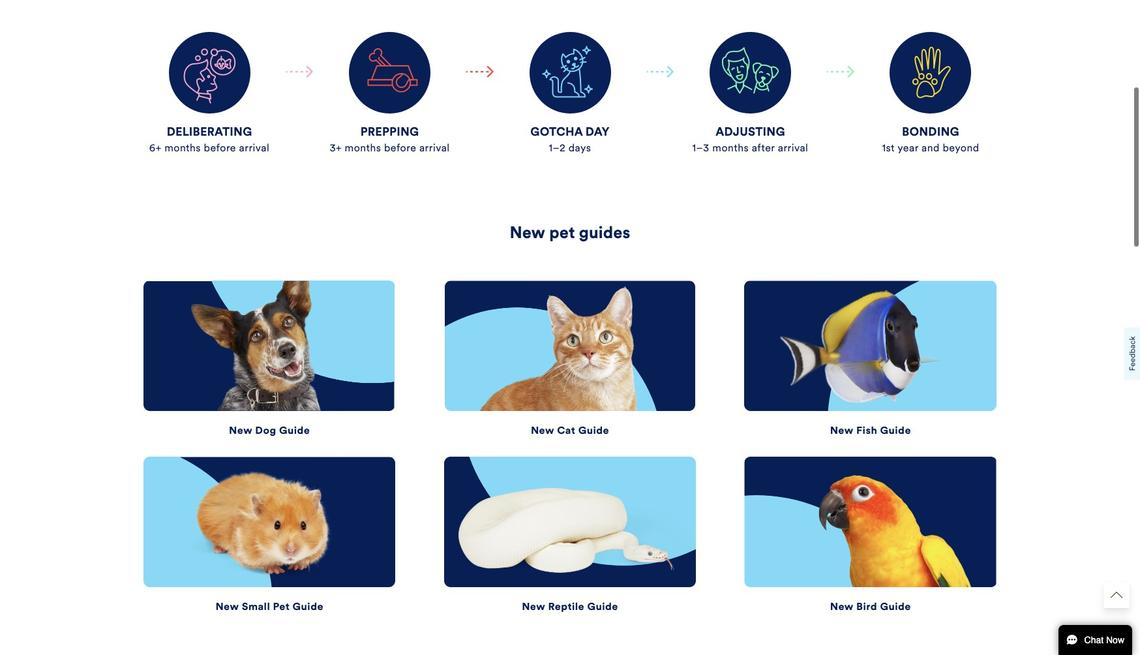 Task type: locate. For each thing, give the bounding box(es) containing it.
guide right bird
[[881, 603, 912, 613]]

new for new dog guide
[[229, 426, 253, 437]]

1–2
[[549, 144, 566, 154]]

1 horizontal spatial months
[[345, 144, 381, 154]]

before inside prepping 3+ months before arrival
[[384, 144, 417, 154]]

new left pet at the top
[[510, 226, 546, 242]]

guide
[[279, 426, 310, 437], [579, 426, 610, 437], [881, 426, 912, 437], [293, 603, 324, 613], [588, 603, 619, 613], [881, 603, 912, 613]]

months for adjusting
[[713, 144, 749, 154]]

small
[[242, 603, 270, 613]]

arrival inside 'adjusting 1–3 months after arrival'
[[779, 144, 809, 154]]

3 months from the left
[[713, 144, 749, 154]]

2 horizontal spatial months
[[713, 144, 749, 154]]

before
[[204, 144, 236, 154], [384, 144, 417, 154]]

new inside "new bird guide" link
[[831, 603, 854, 613]]

new left the reptile
[[522, 603, 546, 613]]

0 horizontal spatial arrival
[[239, 144, 270, 154]]

deliberating
[[167, 126, 252, 139]]

guide right the reptile
[[588, 603, 619, 613]]

new bird guide
[[831, 603, 912, 613]]

new cat guide
[[531, 426, 610, 437]]

2 before from the left
[[384, 144, 417, 154]]

new reptile guide link
[[438, 457, 703, 615]]

new pet guides
[[510, 226, 631, 242]]

months inside deliberating 6+ months before arrival
[[165, 144, 201, 154]]

new for new reptile guide
[[522, 603, 546, 613]]

guide right cat
[[579, 426, 610, 437]]

1st
[[883, 144, 896, 154]]

fish
[[857, 426, 878, 437]]

new cat guide link
[[438, 281, 703, 439]]

cat
[[558, 426, 576, 437]]

before down prepping
[[384, 144, 417, 154]]

arrival for deliberating
[[239, 144, 270, 154]]

arrival inside deliberating 6+ months before arrival
[[239, 144, 270, 154]]

1 horizontal spatial before
[[384, 144, 417, 154]]

months inside prepping 3+ months before arrival
[[345, 144, 381, 154]]

guide for new fish guide
[[881, 426, 912, 437]]

before down deliberating
[[204, 144, 236, 154]]

adjusting
[[716, 126, 786, 139]]

arrival inside prepping 3+ months before arrival
[[420, 144, 450, 154]]

6+
[[149, 144, 162, 154]]

1 horizontal spatial arrival
[[420, 144, 450, 154]]

guide right pet
[[293, 603, 324, 613]]

scroll to top image
[[1112, 589, 1123, 601]]

gotcha day 1–2 days
[[531, 126, 610, 154]]

prepping
[[361, 126, 419, 139]]

0 horizontal spatial months
[[165, 144, 201, 154]]

months for prepping
[[345, 144, 381, 154]]

new
[[510, 226, 546, 242], [229, 426, 253, 437], [531, 426, 555, 437], [831, 426, 854, 437], [216, 603, 239, 613], [522, 603, 546, 613], [831, 603, 854, 613]]

1 before from the left
[[204, 144, 236, 154]]

guides
[[579, 226, 631, 242]]

months right 3+
[[345, 144, 381, 154]]

after
[[752, 144, 776, 154]]

months right the 6+
[[165, 144, 201, 154]]

1 months from the left
[[165, 144, 201, 154]]

new left dog
[[229, 426, 253, 437]]

new for new fish guide
[[831, 426, 854, 437]]

2 arrival from the left
[[420, 144, 450, 154]]

new inside new reptile guide link
[[522, 603, 546, 613]]

deliberating 6+ months before arrival
[[149, 126, 270, 154]]

3 arrival from the left
[[779, 144, 809, 154]]

new inside new cat guide link
[[531, 426, 555, 437]]

guide inside "link"
[[881, 426, 912, 437]]

new left small
[[216, 603, 239, 613]]

styled arrow button link
[[1104, 582, 1131, 608]]

new left bird
[[831, 603, 854, 613]]

guide right the fish
[[881, 426, 912, 437]]

prepping 3+ months before arrival
[[330, 126, 450, 154]]

1 arrival from the left
[[239, 144, 270, 154]]

0 horizontal spatial before
[[204, 144, 236, 154]]

bonding
[[903, 126, 960, 139]]

new inside new dog guide link
[[229, 426, 253, 437]]

2 months from the left
[[345, 144, 381, 154]]

new left cat
[[531, 426, 555, 437]]

new left the fish
[[831, 426, 854, 437]]

arrival
[[239, 144, 270, 154], [420, 144, 450, 154], [779, 144, 809, 154]]

before inside deliberating 6+ months before arrival
[[204, 144, 236, 154]]

months down adjusting
[[713, 144, 749, 154]]

adjusting 1–3 months after arrival
[[693, 126, 809, 154]]

months
[[165, 144, 201, 154], [345, 144, 381, 154], [713, 144, 749, 154]]

guide for new cat guide
[[579, 426, 610, 437]]

2 horizontal spatial arrival
[[779, 144, 809, 154]]

new inside new fish guide "link"
[[831, 426, 854, 437]]

months inside 'adjusting 1–3 months after arrival'
[[713, 144, 749, 154]]

guide right dog
[[279, 426, 310, 437]]

guide for new reptile guide
[[588, 603, 619, 613]]

and
[[922, 144, 940, 154]]

new fish guide
[[831, 426, 912, 437]]

guide for new bird guide
[[881, 603, 912, 613]]

arrival for prepping
[[420, 144, 450, 154]]



Task type: vqa. For each thing, say whether or not it's contained in the screenshot.
the – inside "$10.56 – $25.74 Low Everyday Price"
no



Task type: describe. For each thing, give the bounding box(es) containing it.
beyond
[[943, 144, 980, 154]]

new dog guide link
[[137, 281, 402, 439]]

guide for new dog guide
[[279, 426, 310, 437]]

pet
[[273, 603, 290, 613]]

months for deliberating
[[165, 144, 201, 154]]

before for deliberating
[[204, 144, 236, 154]]

dog
[[255, 426, 277, 437]]

new for new pet guides
[[510, 226, 546, 242]]

new dog guide
[[229, 426, 310, 437]]

before for prepping
[[384, 144, 417, 154]]

gotcha
[[531, 126, 583, 139]]

bonding 1st year and beyond
[[883, 126, 980, 154]]

bird
[[857, 603, 878, 613]]

pet
[[550, 226, 575, 242]]

new for new bird guide
[[831, 603, 854, 613]]

reptile
[[549, 603, 585, 613]]

3+
[[330, 144, 342, 154]]

new bird guide link
[[739, 457, 1004, 615]]

1–3
[[693, 144, 710, 154]]

arrival for adjusting
[[779, 144, 809, 154]]

new small pet guide
[[216, 603, 324, 613]]

year
[[898, 144, 919, 154]]

day
[[586, 126, 610, 139]]

new for new cat guide
[[531, 426, 555, 437]]

new small pet guide link
[[137, 457, 402, 615]]

days
[[569, 144, 592, 154]]

new reptile guide
[[522, 603, 619, 613]]

new for new small pet guide
[[216, 603, 239, 613]]

new fish guide link
[[739, 281, 1004, 439]]



